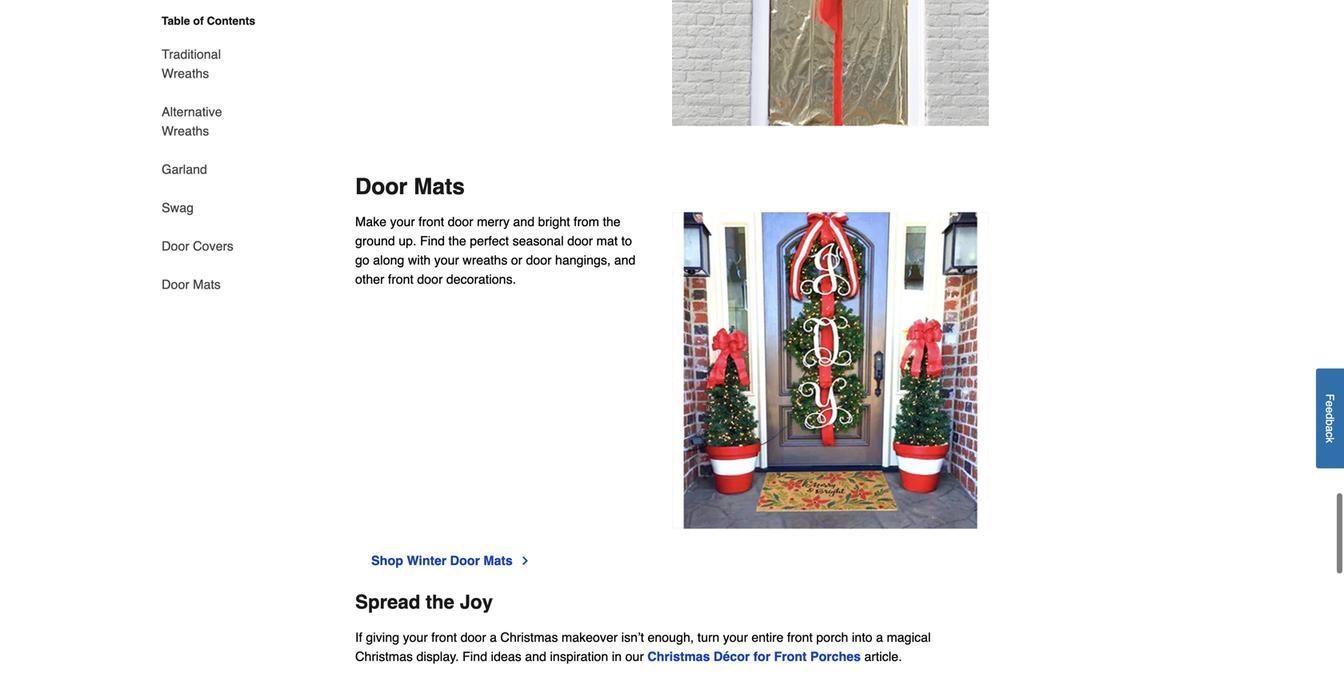 Task type: vqa. For each thing, say whether or not it's contained in the screenshot.
Q&A
no



Task type: locate. For each thing, give the bounding box(es) containing it.
covers
[[193, 239, 233, 254]]

display.
[[416, 650, 459, 664]]

c
[[1324, 432, 1336, 438]]

1 vertical spatial find
[[462, 650, 487, 664]]

our
[[625, 650, 644, 664]]

1 horizontal spatial mats
[[414, 174, 465, 200]]

traditional
[[162, 47, 221, 62]]

front up display.
[[431, 630, 457, 645]]

e
[[1324, 401, 1336, 407], [1324, 407, 1336, 414]]

a holiday door mat with red flowers and the words merry and bright in front of a decorated door. image
[[672, 212, 989, 529]]

a right into
[[876, 630, 883, 645]]

door mats down door covers 'link'
[[162, 277, 221, 292]]

0 horizontal spatial a
[[490, 630, 497, 645]]

table of contents
[[162, 14, 255, 27]]

0 vertical spatial door mats
[[355, 174, 465, 200]]

along
[[373, 253, 404, 268]]

mats
[[414, 174, 465, 200], [193, 277, 221, 292], [483, 554, 513, 568]]

isn't
[[621, 630, 644, 645]]

2 horizontal spatial christmas
[[647, 650, 710, 664]]

your
[[390, 214, 415, 229], [434, 253, 459, 268], [403, 630, 428, 645], [723, 630, 748, 645]]

front
[[774, 650, 807, 664]]

with
[[408, 253, 431, 268]]

door left merry
[[448, 214, 473, 229]]

spread the joy
[[355, 592, 493, 614]]

k
[[1324, 438, 1336, 444]]

a for b
[[1324, 426, 1336, 432]]

a for door
[[490, 630, 497, 645]]

winter
[[407, 554, 446, 568]]

door mats inside table of contents element
[[162, 277, 221, 292]]

0 vertical spatial wreaths
[[162, 66, 209, 81]]

if giving your front door a christmas makeover isn't enough, turn your entire front porch into a magical christmas display. find ideas and inspiration in our
[[355, 630, 931, 664]]

1 vertical spatial the
[[448, 234, 466, 248]]

front
[[419, 214, 444, 229], [388, 272, 414, 287], [431, 630, 457, 645], [787, 630, 813, 645]]

seasonal
[[512, 234, 564, 248]]

mats down "covers"
[[193, 277, 221, 292]]

door up door mats link
[[162, 239, 189, 254]]

2 vertical spatial and
[[525, 650, 546, 664]]

a up ideas
[[490, 630, 497, 645]]

door
[[448, 214, 473, 229], [567, 234, 593, 248], [526, 253, 552, 268], [417, 272, 443, 287], [461, 630, 486, 645]]

joy
[[460, 592, 493, 614]]

the up "mat"
[[603, 214, 621, 229]]

christmas down giving
[[355, 650, 413, 664]]

door mats up make at left
[[355, 174, 465, 200]]

swag
[[162, 200, 194, 215]]

1 vertical spatial door mats
[[162, 277, 221, 292]]

1 vertical spatial mats
[[193, 277, 221, 292]]

of
[[193, 14, 204, 27]]

ground
[[355, 234, 395, 248]]

alternative wreaths
[[162, 104, 222, 138]]

door inside door mats link
[[162, 277, 189, 292]]

wreaths inside traditional wreaths
[[162, 66, 209, 81]]

0 vertical spatial mats
[[414, 174, 465, 200]]

the left joy on the bottom
[[426, 592, 454, 614]]

0 vertical spatial and
[[513, 214, 535, 229]]

1 vertical spatial and
[[614, 253, 636, 268]]

2 horizontal spatial mats
[[483, 554, 513, 568]]

e up d
[[1324, 401, 1336, 407]]

makeover
[[562, 630, 618, 645]]

perfect
[[470, 234, 509, 248]]

your up display.
[[403, 630, 428, 645]]

1 wreaths from the top
[[162, 66, 209, 81]]

2 horizontal spatial a
[[1324, 426, 1336, 432]]

a up k
[[1324, 426, 1336, 432]]

décor
[[714, 650, 750, 664]]

and up seasonal
[[513, 214, 535, 229]]

into
[[852, 630, 872, 645]]

front up front
[[787, 630, 813, 645]]

0 horizontal spatial find
[[420, 234, 445, 248]]

1 e from the top
[[1324, 401, 1336, 407]]

the left perfect
[[448, 234, 466, 248]]

alternative
[[162, 104, 222, 119]]

your up up.
[[390, 214, 415, 229]]

mats left chevron right image
[[483, 554, 513, 568]]

2 wreaths from the top
[[162, 124, 209, 138]]

christmas up ideas
[[500, 630, 558, 645]]

turn
[[697, 630, 720, 645]]

mats inside table of contents element
[[193, 277, 221, 292]]

find
[[420, 234, 445, 248], [462, 650, 487, 664]]

and down to
[[614, 253, 636, 268]]

in
[[612, 650, 622, 664]]

1 vertical spatial wreaths
[[162, 124, 209, 138]]

front down along
[[388, 272, 414, 287]]

b
[[1324, 420, 1336, 426]]

0 vertical spatial find
[[420, 234, 445, 248]]

wreaths down traditional
[[162, 66, 209, 81]]

f e e d b a c k
[[1324, 394, 1336, 444]]

mats up up.
[[414, 174, 465, 200]]

wreaths for alternative wreaths
[[162, 124, 209, 138]]

go
[[355, 253, 369, 268]]

a front door decorated to look like a gift with gold wrapping paper and a red ribbon, and a wreath. image
[[672, 0, 989, 126]]

0 horizontal spatial christmas
[[355, 650, 413, 664]]

spread
[[355, 592, 420, 614]]

door mats
[[355, 174, 465, 200], [162, 277, 221, 292]]

christmas
[[500, 630, 558, 645], [355, 650, 413, 664], [647, 650, 710, 664]]

find up with
[[420, 234, 445, 248]]

door down seasonal
[[526, 253, 552, 268]]

a inside button
[[1324, 426, 1336, 432]]

table of contents element
[[142, 13, 262, 294]]

find inside the make your front door merry and bright from the ground up. find the perfect seasonal door mat to go along with your wreaths or door hangings, and other front door decorations.
[[420, 234, 445, 248]]

door inside shop winter door mats link
[[450, 554, 480, 568]]

door down joy on the bottom
[[461, 630, 486, 645]]

e up b
[[1324, 407, 1336, 414]]

1 horizontal spatial find
[[462, 650, 487, 664]]

door right the winter
[[450, 554, 480, 568]]

article.
[[864, 650, 902, 664]]

traditional wreaths link
[[162, 35, 262, 93]]

wreaths down alternative
[[162, 124, 209, 138]]

door down with
[[417, 272, 443, 287]]

make your front door merry and bright from the ground up. find the perfect seasonal door mat to go along with your wreaths or door hangings, and other front door decorations.
[[355, 214, 636, 287]]

0 horizontal spatial door mats
[[162, 277, 221, 292]]

christmas down enough,
[[647, 650, 710, 664]]

0 horizontal spatial mats
[[193, 277, 221, 292]]

wreaths
[[162, 66, 209, 81], [162, 124, 209, 138]]

door up make at left
[[355, 174, 407, 200]]

find left ideas
[[462, 650, 487, 664]]

f e e d b a c k button
[[1316, 369, 1344, 469]]

the
[[603, 214, 621, 229], [448, 234, 466, 248], [426, 592, 454, 614]]

table
[[162, 14, 190, 27]]

and
[[513, 214, 535, 229], [614, 253, 636, 268], [525, 650, 546, 664]]

make
[[355, 214, 387, 229]]

your up décor
[[723, 630, 748, 645]]

wreaths inside the alternative wreaths
[[162, 124, 209, 138]]

and right ideas
[[525, 650, 546, 664]]

shop
[[371, 554, 403, 568]]

door down door covers 'link'
[[162, 277, 189, 292]]

door
[[355, 174, 407, 200], [162, 239, 189, 254], [162, 277, 189, 292], [450, 554, 480, 568]]

christmas décor for front porches article.
[[647, 650, 902, 664]]

a
[[1324, 426, 1336, 432], [490, 630, 497, 645], [876, 630, 883, 645]]

traditional wreaths
[[162, 47, 221, 81]]

shop winter door mats link
[[371, 552, 532, 571]]

up.
[[399, 234, 416, 248]]

find inside if giving your front door a christmas makeover isn't enough, turn your entire front porch into a magical christmas display. find ideas and inspiration in our
[[462, 650, 487, 664]]

wreaths for traditional wreaths
[[162, 66, 209, 81]]



Task type: describe. For each thing, give the bounding box(es) containing it.
enough,
[[648, 630, 694, 645]]

door inside if giving your front door a christmas makeover isn't enough, turn your entire front porch into a magical christmas display. find ideas and inspiration in our
[[461, 630, 486, 645]]

door covers link
[[162, 227, 233, 266]]

door covers
[[162, 239, 233, 254]]

door mats link
[[162, 266, 221, 294]]

christmas décor for front porches link
[[647, 650, 861, 664]]

if
[[355, 630, 362, 645]]

giving
[[366, 630, 399, 645]]

your right with
[[434, 253, 459, 268]]

for
[[753, 650, 770, 664]]

alternative wreaths link
[[162, 93, 262, 150]]

2 vertical spatial the
[[426, 592, 454, 614]]

2 e from the top
[[1324, 407, 1336, 414]]

swag link
[[162, 189, 194, 227]]

other
[[355, 272, 384, 287]]

and inside if giving your front door a christmas makeover isn't enough, turn your entire front porch into a magical christmas display. find ideas and inspiration in our
[[525, 650, 546, 664]]

front up with
[[419, 214, 444, 229]]

porches
[[810, 650, 861, 664]]

shop winter door mats
[[371, 554, 513, 568]]

1 horizontal spatial christmas
[[500, 630, 558, 645]]

2 vertical spatial mats
[[483, 554, 513, 568]]

porch
[[816, 630, 848, 645]]

magical
[[887, 630, 931, 645]]

1 horizontal spatial a
[[876, 630, 883, 645]]

inspiration
[[550, 650, 608, 664]]

mat
[[596, 234, 618, 248]]

contents
[[207, 14, 255, 27]]

f
[[1324, 394, 1336, 401]]

garland
[[162, 162, 207, 177]]

chevron right image
[[519, 555, 532, 568]]

0 vertical spatial the
[[603, 214, 621, 229]]

to
[[621, 234, 632, 248]]

garland link
[[162, 150, 207, 189]]

hangings,
[[555, 253, 611, 268]]

from
[[574, 214, 599, 229]]

entire
[[752, 630, 784, 645]]

decorations.
[[446, 272, 516, 287]]

d
[[1324, 414, 1336, 420]]

1 horizontal spatial door mats
[[355, 174, 465, 200]]

wreaths
[[463, 253, 507, 268]]

door inside door covers 'link'
[[162, 239, 189, 254]]

or
[[511, 253, 522, 268]]

ideas
[[491, 650, 521, 664]]

bright
[[538, 214, 570, 229]]

merry
[[477, 214, 510, 229]]

door up hangings,
[[567, 234, 593, 248]]



